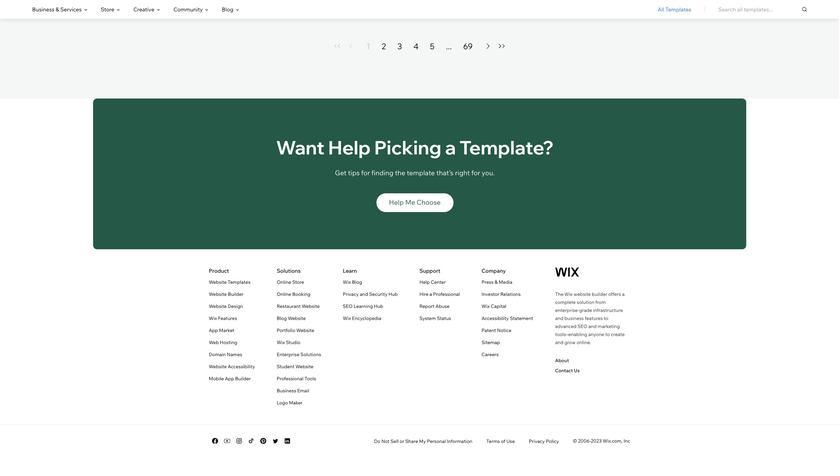 Task type: describe. For each thing, give the bounding box(es) containing it.
tiktok image
[[247, 437, 255, 445]]

business
[[565, 315, 584, 321]]

templates for website templates
[[228, 279, 251, 285]]

terms of use
[[487, 438, 515, 445]]

5
[[430, 41, 435, 51]]

wix.com,
[[603, 438, 623, 444]]

0 horizontal spatial seo
[[343, 303, 353, 309]]

and left grow at the bottom
[[556, 340, 564, 346]]

policy
[[546, 438, 559, 445]]

a inside the wix website builder offers a complete solution from enterprise-grade infrastructure and business features to advanced seo and marketing tools–enabling anyone to create and grow online.
[[623, 291, 625, 297]]

encyclopedia
[[352, 315, 382, 321]]

a inside hire a professional 'link'
[[430, 291, 433, 297]]

report
[[420, 303, 435, 309]]

do not sell or share my personal information
[[374, 438, 473, 445]]

system status
[[420, 315, 452, 321]]

about link
[[556, 358, 570, 364]]

5 link
[[430, 41, 435, 52]]

company
[[482, 267, 506, 274]]

system status link
[[420, 314, 452, 322]]

seo learning hub link
[[343, 302, 384, 310]]

logo maker link
[[277, 399, 303, 407]]

features
[[218, 315, 237, 321]]

hire a professional
[[420, 291, 460, 297]]

& for media
[[495, 279, 498, 285]]

website inside 'blog website' link
[[288, 315, 306, 321]]

want
[[276, 136, 325, 159]]

website inside 'website builder' link
[[209, 291, 227, 297]]

website inside website design link
[[209, 303, 227, 309]]

services
[[60, 6, 82, 13]]

business for business & services
[[32, 6, 54, 13]]

domain
[[209, 352, 226, 358]]

do not sell or share my personal information link
[[374, 438, 473, 445]]

the
[[556, 291, 564, 297]]

center
[[431, 279, 446, 285]]

online store link
[[277, 278, 304, 286]]

2 for from the left
[[472, 169, 481, 177]]

careers
[[482, 352, 499, 358]]

tips
[[348, 169, 360, 177]]

wix features
[[209, 315, 237, 321]]

last page image
[[498, 44, 506, 48]]

portfolio website link
[[277, 326, 315, 335]]

blog for blog website
[[277, 315, 287, 321]]

accessibility statement link
[[482, 314, 534, 322]]

learning
[[354, 303, 373, 309]]

Search search field
[[719, 0, 808, 19]]

wix for wix studio
[[277, 340, 285, 346]]

maker
[[289, 400, 303, 406]]

1 vertical spatial hub
[[374, 303, 384, 309]]

restaurant
[[277, 303, 301, 309]]

statement
[[510, 315, 534, 321]]

instagram image
[[235, 437, 243, 445]]

1 vertical spatial builder
[[235, 376, 251, 382]]

restaurant website
[[277, 303, 320, 309]]

website inside student website link
[[296, 364, 314, 370]]

get
[[335, 169, 347, 177]]

0 vertical spatial help
[[329, 136, 371, 159]]

wix features link
[[209, 314, 237, 322]]

professional inside 'link'
[[434, 291, 460, 297]]

community
[[174, 6, 203, 13]]

support
[[420, 267, 441, 274]]

website design link
[[209, 302, 243, 310]]

wix blog link
[[343, 278, 362, 286]]

press & media link
[[482, 278, 513, 286]]

website inside website templates link
[[209, 279, 227, 285]]

0 horizontal spatial app
[[209, 327, 218, 334]]

3
[[398, 41, 402, 51]]

categories by subject element
[[32, 0, 239, 18]]

and up advanced
[[556, 315, 564, 321]]

website inside website accessibility link
[[209, 364, 227, 370]]

next page image
[[485, 43, 493, 49]]

blog website link
[[277, 314, 306, 322]]

1 vertical spatial app
[[225, 376, 234, 382]]

online booking link
[[277, 290, 311, 298]]

learn
[[343, 267, 357, 274]]

picking
[[375, 136, 442, 159]]

wix for wix capital
[[482, 303, 490, 309]]

store inside the online store 'link'
[[293, 279, 304, 285]]

contact us
[[556, 368, 580, 374]]

contact us link
[[556, 368, 580, 374]]

help center
[[420, 279, 446, 285]]

privacy and security hub link
[[343, 290, 398, 298]]

blog for blog
[[222, 6, 234, 13]]

student
[[277, 364, 295, 370]]

1 vertical spatial accessibility
[[228, 364, 255, 370]]

that's
[[437, 169, 454, 177]]

website builder
[[209, 291, 244, 297]]

report abuse link
[[420, 302, 450, 310]]

sitemap link
[[482, 339, 500, 347]]

help me choose
[[389, 198, 441, 206]]

all templates
[[658, 6, 692, 13]]

web hosting
[[209, 340, 237, 346]]

solutions inside enterprise solutions link
[[301, 352, 321, 358]]

1 vertical spatial professional
[[277, 376, 304, 382]]

market
[[219, 327, 235, 334]]

hire a professional link
[[420, 290, 460, 298]]

terms
[[487, 438, 500, 445]]

youtube image
[[223, 437, 231, 445]]

portfolio website
[[277, 327, 315, 334]]

notice
[[498, 327, 512, 334]]

system
[[420, 315, 436, 321]]

and up learning on the bottom of page
[[360, 291, 368, 297]]

website inside portfolio website link
[[297, 327, 315, 334]]

personal
[[427, 438, 446, 445]]

app market link
[[209, 326, 235, 335]]

the
[[395, 169, 406, 177]]

patent
[[482, 327, 496, 334]]

wix logo, homepage image
[[556, 267, 580, 277]]

business email
[[277, 388, 310, 394]]

share
[[406, 438, 419, 445]]

web
[[209, 340, 219, 346]]

logo maker
[[277, 400, 303, 406]]

logo
[[277, 400, 288, 406]]

security
[[369, 291, 388, 297]]



Task type: locate. For each thing, give the bounding box(es) containing it.
for right tips
[[362, 169, 370, 177]]

templates inside more wix pages element
[[228, 279, 251, 285]]

1 vertical spatial store
[[293, 279, 304, 285]]

2006-
[[579, 438, 591, 444]]

press & media
[[482, 279, 513, 285]]

& inside categories by subject element
[[56, 6, 59, 13]]

student website
[[277, 364, 314, 370]]

seo inside the wix website builder offers a complete solution from enterprise-grade infrastructure and business features to advanced seo and marketing tools–enabling anyone to create and grow online.
[[578, 323, 588, 330]]

wix inside wix encyclopedia link
[[343, 315, 351, 321]]

create
[[611, 332, 625, 338]]

0 vertical spatial templates
[[666, 6, 692, 13]]

0 horizontal spatial privacy
[[343, 291, 359, 297]]

about
[[556, 358, 570, 364]]

0 vertical spatial store
[[101, 6, 114, 13]]

website up studio at left
[[297, 327, 315, 334]]

app down website accessibility link
[[225, 376, 234, 382]]

&
[[56, 6, 59, 13], [495, 279, 498, 285]]

1 vertical spatial online
[[277, 291, 291, 297]]

do
[[374, 438, 381, 445]]

portfolio
[[277, 327, 296, 334]]

professional up business email link
[[277, 376, 304, 382]]

privacy
[[343, 291, 359, 297], [529, 438, 545, 445]]

wix left capital
[[482, 303, 490, 309]]

0 horizontal spatial hub
[[374, 303, 384, 309]]

0 vertical spatial professional
[[434, 291, 460, 297]]

solutions up student website link
[[301, 352, 321, 358]]

0 horizontal spatial blog
[[222, 6, 234, 13]]

website down enterprise solutions link at the bottom left of the page
[[296, 364, 314, 370]]

more wix pages element
[[0, 249, 840, 457]]

mobile app builder link
[[209, 375, 251, 383]]

get tips for finding the template that's right for you.
[[335, 169, 495, 177]]

seo down business
[[578, 323, 588, 330]]

1 online from the top
[[277, 279, 291, 285]]

1 vertical spatial business
[[277, 388, 297, 394]]

1 vertical spatial templates
[[228, 279, 251, 285]]

careers link
[[482, 351, 499, 359]]

online up restaurant
[[277, 291, 291, 297]]

business inside categories by subject element
[[32, 6, 54, 13]]

wix left encyclopedia
[[343, 315, 351, 321]]

pinterest image
[[259, 437, 267, 445]]

0 vertical spatial hub
[[389, 291, 398, 297]]

help inside more wix pages element
[[420, 279, 430, 285]]

for left you.
[[472, 169, 481, 177]]

to down marketing
[[606, 332, 610, 338]]

0 vertical spatial seo
[[343, 303, 353, 309]]

0 horizontal spatial store
[[101, 6, 114, 13]]

professional up abuse
[[434, 291, 460, 297]]

1 vertical spatial seo
[[578, 323, 588, 330]]

a right offers
[[623, 291, 625, 297]]

1
[[367, 41, 371, 51]]

use
[[507, 438, 515, 445]]

facebook image
[[211, 437, 219, 445]]

templates right all
[[666, 6, 692, 13]]

website down booking at the left
[[302, 303, 320, 309]]

names
[[227, 352, 242, 358]]

69
[[464, 41, 473, 51]]

1 vertical spatial to
[[606, 332, 610, 338]]

help center link
[[420, 278, 446, 286]]

0 vertical spatial online
[[277, 279, 291, 285]]

2 link
[[382, 41, 386, 52]]

wix for wix blog
[[343, 279, 351, 285]]

wix studio link
[[277, 339, 301, 347]]

privacy left policy
[[529, 438, 545, 445]]

help up tips
[[329, 136, 371, 159]]

business up logo maker link
[[277, 388, 297, 394]]

solution
[[577, 299, 595, 305]]

hub
[[389, 291, 398, 297], [374, 303, 384, 309]]

online for online store
[[277, 279, 291, 285]]

blog inside categories by subject element
[[222, 6, 234, 13]]

accessibility down names
[[228, 364, 255, 370]]

accessibility statement
[[482, 315, 534, 321]]

website accessibility link
[[209, 363, 255, 371]]

a right hire at the bottom of page
[[430, 291, 433, 297]]

information
[[447, 438, 473, 445]]

0 horizontal spatial accessibility
[[228, 364, 255, 370]]

1 horizontal spatial &
[[495, 279, 498, 285]]

store
[[101, 6, 114, 13], [293, 279, 304, 285]]

website up wix features
[[209, 303, 227, 309]]

0 vertical spatial app
[[209, 327, 218, 334]]

privacy down wix blog "link"
[[343, 291, 359, 297]]

1 horizontal spatial privacy
[[529, 438, 545, 445]]

website up portfolio website
[[288, 315, 306, 321]]

1 horizontal spatial professional
[[434, 291, 460, 297]]

to down infrastructure at the right bottom of the page
[[604, 315, 609, 321]]

0 horizontal spatial help
[[329, 136, 371, 159]]

1 horizontal spatial seo
[[578, 323, 588, 330]]

and
[[360, 291, 368, 297], [556, 315, 564, 321], [589, 323, 597, 330], [556, 340, 564, 346]]

website down "product"
[[209, 279, 227, 285]]

store inside categories by subject element
[[101, 6, 114, 13]]

4
[[414, 41, 419, 51]]

accessibility down wix capital
[[482, 315, 509, 321]]

offers
[[609, 291, 622, 297]]

domain names link
[[209, 351, 242, 359]]

wix blog
[[343, 279, 362, 285]]

website
[[209, 279, 227, 285], [209, 291, 227, 297], [209, 303, 227, 309], [302, 303, 320, 309], [288, 315, 306, 321], [297, 327, 315, 334], [209, 364, 227, 370], [296, 364, 314, 370]]

advanced
[[556, 323, 577, 330]]

templates for all templates
[[666, 6, 692, 13]]

app up web
[[209, 327, 218, 334]]

wix up 'complete'
[[565, 291, 573, 297]]

terms of use link
[[487, 438, 515, 445]]

2 online from the top
[[277, 291, 291, 297]]

0 horizontal spatial professional
[[277, 376, 304, 382]]

0 vertical spatial &
[[56, 6, 59, 13]]

help me choose link
[[377, 193, 454, 212]]

templates up 'website builder' link
[[228, 279, 251, 285]]

me
[[406, 198, 416, 206]]

& inside more wix pages element
[[495, 279, 498, 285]]

0 horizontal spatial for
[[362, 169, 370, 177]]

© 2006-2023 wix.com, inc
[[574, 438, 631, 444]]

solutions up the online store
[[277, 267, 301, 274]]

1 horizontal spatial app
[[225, 376, 234, 382]]

and down the features
[[589, 323, 597, 330]]

not
[[382, 438, 390, 445]]

0 vertical spatial solutions
[[277, 267, 301, 274]]

professional tools link
[[277, 375, 316, 383]]

press
[[482, 279, 494, 285]]

0 vertical spatial builder
[[228, 291, 244, 297]]

business & services
[[32, 6, 82, 13]]

wix inside wix features link
[[209, 315, 217, 321]]

2 horizontal spatial help
[[420, 279, 430, 285]]

None search field
[[719, 0, 808, 19]]

builder
[[228, 291, 244, 297], [235, 376, 251, 382]]

seo learning hub
[[343, 303, 384, 309]]

business left services
[[32, 6, 54, 13]]

builder up design
[[228, 291, 244, 297]]

privacy for privacy and security hub
[[343, 291, 359, 297]]

1 vertical spatial blog
[[352, 279, 362, 285]]

& for services
[[56, 6, 59, 13]]

enterprise-
[[556, 307, 580, 313]]

online up online booking link
[[277, 279, 291, 285]]

business inside more wix pages element
[[277, 388, 297, 394]]

wix inside wix studio link
[[277, 340, 285, 346]]

of
[[501, 438, 506, 445]]

help
[[329, 136, 371, 159], [389, 198, 404, 206], [420, 279, 430, 285]]

0 horizontal spatial templates
[[228, 279, 251, 285]]

restaurant website link
[[277, 302, 320, 310]]

69 link
[[464, 41, 473, 52]]

seo
[[343, 303, 353, 309], [578, 323, 588, 330]]

wix inside "link"
[[482, 303, 490, 309]]

help for help center
[[420, 279, 430, 285]]

& right press
[[495, 279, 498, 285]]

website up website design link
[[209, 291, 227, 297]]

0 vertical spatial accessibility
[[482, 315, 509, 321]]

2 vertical spatial blog
[[277, 315, 287, 321]]

help left me
[[389, 198, 404, 206]]

4 link
[[414, 41, 419, 52]]

blog inside "link"
[[352, 279, 362, 285]]

1 vertical spatial &
[[495, 279, 498, 285]]

domain names
[[209, 352, 242, 358]]

0 horizontal spatial business
[[32, 6, 54, 13]]

business for business email
[[277, 388, 297, 394]]

1 horizontal spatial hub
[[389, 291, 398, 297]]

investor
[[482, 291, 500, 297]]

hosting
[[220, 340, 237, 346]]

1 horizontal spatial business
[[277, 388, 297, 394]]

privacy policy link
[[529, 438, 559, 445]]

website down 'domain'
[[209, 364, 227, 370]]

privacy for privacy policy
[[529, 438, 545, 445]]

help for help me choose
[[389, 198, 404, 206]]

mobile app builder
[[209, 376, 251, 382]]

twitter image
[[271, 437, 279, 445]]

builder down website accessibility link
[[235, 376, 251, 382]]

1 horizontal spatial blog
[[277, 315, 287, 321]]

1 horizontal spatial for
[[472, 169, 481, 177]]

website templates
[[209, 279, 251, 285]]

builder
[[592, 291, 608, 297]]

patent notice link
[[482, 326, 512, 335]]

design
[[228, 303, 243, 309]]

help up hire at the bottom of page
[[420, 279, 430, 285]]

wix inside the wix website builder offers a complete solution from enterprise-grade infrastructure and business features to advanced seo and marketing tools–enabling anyone to create and grow online.
[[565, 291, 573, 297]]

finding
[[372, 169, 394, 177]]

2 vertical spatial help
[[420, 279, 430, 285]]

0 vertical spatial to
[[604, 315, 609, 321]]

0 horizontal spatial a
[[430, 291, 433, 297]]

1 for from the left
[[362, 169, 370, 177]]

features
[[585, 315, 603, 321]]

1 vertical spatial solutions
[[301, 352, 321, 358]]

tools–enabling
[[556, 332, 588, 338]]

0 vertical spatial business
[[32, 6, 54, 13]]

hub down security
[[374, 303, 384, 309]]

website builder link
[[209, 290, 244, 298]]

website
[[574, 291, 591, 297]]

1 horizontal spatial store
[[293, 279, 304, 285]]

solutions
[[277, 267, 301, 274], [301, 352, 321, 358]]

1 horizontal spatial accessibility
[[482, 315, 509, 321]]

templates inside categories. use the left and right arrow keys to navigate the menu element
[[666, 6, 692, 13]]

1 horizontal spatial help
[[389, 198, 404, 206]]

website inside restaurant website link
[[302, 303, 320, 309]]

seo left learning on the bottom of page
[[343, 303, 353, 309]]

all templates link
[[658, 0, 692, 18]]

wix down learn at the bottom left of the page
[[343, 279, 351, 285]]

2 horizontal spatial a
[[623, 291, 625, 297]]

1 horizontal spatial a
[[446, 136, 456, 159]]

2 horizontal spatial blog
[[352, 279, 362, 285]]

abuse
[[436, 303, 450, 309]]

online inside 'link'
[[277, 279, 291, 285]]

online booking
[[277, 291, 311, 297]]

wix for wix features
[[209, 315, 217, 321]]

online store
[[277, 279, 304, 285]]

hub right security
[[389, 291, 398, 297]]

wix left features
[[209, 315, 217, 321]]

categories. use the left and right arrow keys to navigate the menu element
[[0, 0, 840, 19]]

wix encyclopedia
[[343, 315, 382, 321]]

wix
[[343, 279, 351, 285], [565, 291, 573, 297], [482, 303, 490, 309], [209, 315, 217, 321], [343, 315, 351, 321], [277, 340, 285, 346]]

complete
[[556, 299, 576, 305]]

& left services
[[56, 6, 59, 13]]

all
[[658, 6, 665, 13]]

wix left studio at left
[[277, 340, 285, 346]]

0 horizontal spatial &
[[56, 6, 59, 13]]

a
[[446, 136, 456, 159], [430, 291, 433, 297], [623, 291, 625, 297]]

0 vertical spatial blog
[[222, 6, 234, 13]]

online for online booking
[[277, 291, 291, 297]]

1 horizontal spatial templates
[[666, 6, 692, 13]]

my
[[420, 438, 426, 445]]

linkedin image
[[283, 437, 292, 445]]

wix inside wix blog "link"
[[343, 279, 351, 285]]

sitemap
[[482, 340, 500, 346]]

a up that's
[[446, 136, 456, 159]]

1 vertical spatial help
[[389, 198, 404, 206]]

wix for wix encyclopedia
[[343, 315, 351, 321]]

1 vertical spatial privacy
[[529, 438, 545, 445]]

grade
[[580, 307, 593, 313]]

0 vertical spatial privacy
[[343, 291, 359, 297]]

web hosting link
[[209, 339, 237, 347]]



Task type: vqa. For each thing, say whether or not it's contained in the screenshot.
SEO Learning Hub
yes



